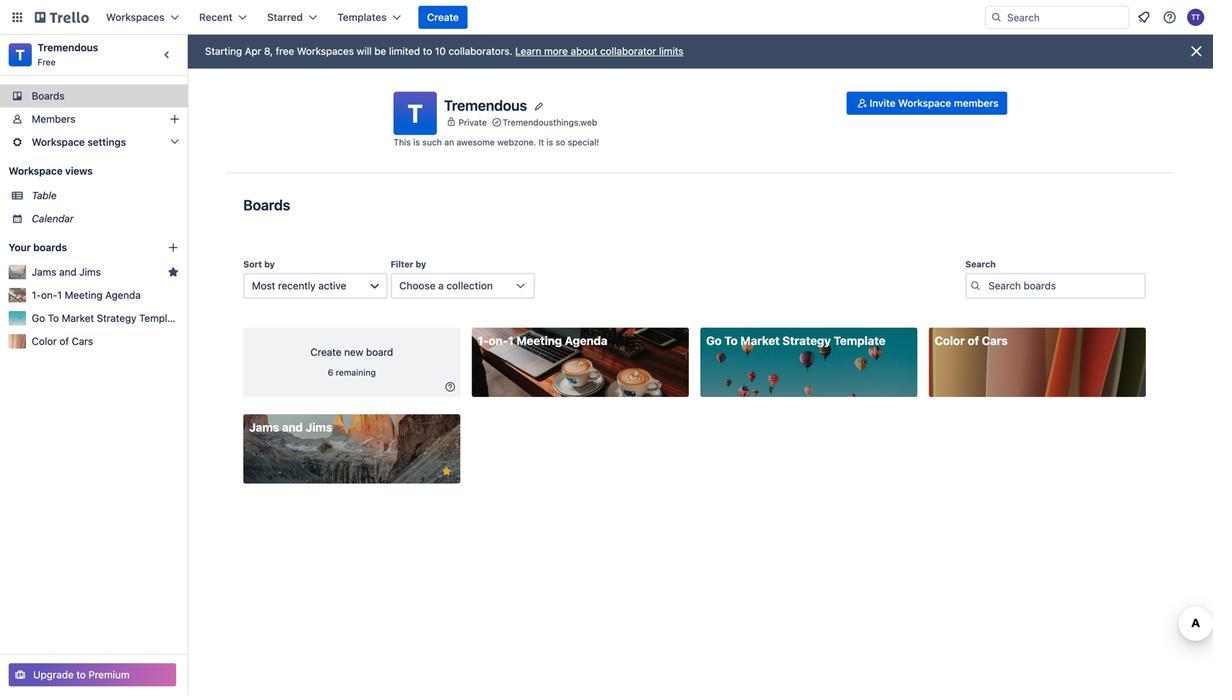 Task type: locate. For each thing, give the bounding box(es) containing it.
0 horizontal spatial jams
[[32, 266, 56, 278]]

1 horizontal spatial to
[[725, 334, 738, 348]]

market
[[62, 312, 94, 324], [741, 334, 780, 348]]

0 horizontal spatial 1-on-1 meeting agenda link
[[32, 288, 179, 303]]

0 horizontal spatial is
[[413, 137, 420, 147]]

1 vertical spatial tremendous
[[444, 97, 527, 114]]

1- down your boards
[[32, 289, 41, 301]]

0 vertical spatial template
[[139, 312, 182, 324]]

color
[[935, 334, 965, 348], [32, 336, 57, 348]]

on- down boards
[[41, 289, 57, 301]]

tremendous for tremendous free
[[38, 42, 98, 53]]

awesome
[[457, 137, 495, 147]]

tremendous link
[[38, 42, 98, 53]]

1 by from the left
[[264, 259, 275, 269]]

1 vertical spatial create
[[311, 346, 342, 358]]

workspace up table
[[9, 165, 63, 177]]

of
[[968, 334, 980, 348], [60, 336, 69, 348]]

go to market strategy template link
[[32, 311, 182, 326], [701, 328, 918, 397]]

1 vertical spatial to
[[725, 334, 738, 348]]

1 horizontal spatial t
[[408, 98, 423, 128]]

0 horizontal spatial of
[[60, 336, 69, 348]]

2 by from the left
[[416, 259, 427, 269]]

1 vertical spatial strategy
[[783, 334, 831, 348]]

1 horizontal spatial workspaces
[[297, 45, 354, 57]]

jims down 6
[[306, 421, 332, 435]]

0 vertical spatial t
[[16, 46, 25, 63]]

such
[[423, 137, 442, 147]]

workspaces inside dropdown button
[[106, 11, 165, 23]]

on-
[[41, 289, 57, 301], [489, 334, 508, 348]]

on- down collection
[[489, 334, 508, 348]]

1 horizontal spatial and
[[282, 421, 303, 435]]

learn more about collaborator limits link
[[516, 45, 684, 57]]

1 horizontal spatial tremendous
[[444, 97, 527, 114]]

0 vertical spatial jams
[[32, 266, 56, 278]]

jams and jims down 6
[[249, 421, 332, 435]]

0 horizontal spatial on-
[[41, 289, 57, 301]]

1 vertical spatial jams and jims
[[249, 421, 332, 435]]

0 horizontal spatial tremendous
[[38, 42, 98, 53]]

1 horizontal spatial to
[[423, 45, 432, 57]]

jams
[[32, 266, 56, 278], [249, 421, 279, 435]]

1 horizontal spatial 1-
[[478, 334, 489, 348]]

cars
[[982, 334, 1008, 348], [72, 336, 93, 348]]

boards up "members"
[[32, 90, 65, 102]]

boards
[[33, 242, 67, 254]]

1 horizontal spatial go to market strategy template
[[707, 334, 886, 348]]

create inside create button
[[427, 11, 459, 23]]

1 vertical spatial go to market strategy template
[[707, 334, 886, 348]]

tremendous up free
[[38, 42, 98, 53]]

1-on-1 meeting agenda
[[32, 289, 141, 301], [478, 334, 608, 348]]

workspace inside popup button
[[32, 136, 85, 148]]

1 horizontal spatial create
[[427, 11, 459, 23]]

workspace down "members"
[[32, 136, 85, 148]]

1 horizontal spatial go to market strategy template link
[[701, 328, 918, 397]]

0 horizontal spatial workspaces
[[106, 11, 165, 23]]

starred icon image
[[168, 267, 179, 278]]

0 vertical spatial boards
[[32, 90, 65, 102]]

1 horizontal spatial jams
[[249, 421, 279, 435]]

filter
[[391, 259, 414, 269]]

starred button
[[259, 6, 326, 29]]

go
[[32, 312, 45, 324], [707, 334, 722, 348]]

0 vertical spatial jims
[[79, 266, 101, 278]]

boards up sort by
[[243, 197, 290, 214]]

1 vertical spatial 1-
[[478, 334, 489, 348]]

0 horizontal spatial 1-
[[32, 289, 41, 301]]

template
[[139, 312, 182, 324], [834, 334, 886, 348]]

create for create
[[427, 11, 459, 23]]

1 vertical spatial go to market strategy template link
[[701, 328, 918, 397]]

0 vertical spatial tremendous
[[38, 42, 98, 53]]

workspaces up workspace navigation collapse icon
[[106, 11, 165, 23]]

0 horizontal spatial go
[[32, 312, 45, 324]]

1-
[[32, 289, 41, 301], [478, 334, 489, 348]]

workspace settings
[[32, 136, 126, 148]]

0 horizontal spatial template
[[139, 312, 182, 324]]

1 horizontal spatial 1-on-1 meeting agenda link
[[472, 328, 689, 397]]

collaborator
[[601, 45, 657, 57]]

collection
[[447, 280, 493, 292]]

members link
[[0, 108, 188, 131]]

boards
[[32, 90, 65, 102], [243, 197, 290, 214]]

is right this in the left top of the page
[[413, 137, 420, 147]]

1 horizontal spatial by
[[416, 259, 427, 269]]

1 horizontal spatial jams and jims link
[[243, 415, 461, 484]]

0 vertical spatial meeting
[[65, 289, 103, 301]]

invite workspace members
[[870, 97, 999, 109]]

color of cars
[[935, 334, 1008, 348], [32, 336, 93, 348]]

to left the 10
[[423, 45, 432, 57]]

go to market strategy template
[[32, 312, 182, 324], [707, 334, 886, 348]]

more
[[544, 45, 568, 57]]

about
[[571, 45, 598, 57]]

workspace
[[899, 97, 952, 109], [32, 136, 85, 148], [9, 165, 63, 177]]

and
[[59, 266, 77, 278], [282, 421, 303, 435]]

1 vertical spatial market
[[741, 334, 780, 348]]

sort
[[243, 259, 262, 269]]

0 vertical spatial market
[[62, 312, 94, 324]]

1 vertical spatial 1-on-1 meeting agenda
[[478, 334, 608, 348]]

premium
[[89, 669, 130, 681]]

1 horizontal spatial 1
[[508, 334, 514, 348]]

t left free
[[16, 46, 25, 63]]

upgrade to premium
[[33, 669, 130, 681]]

workspace inside button
[[899, 97, 952, 109]]

members
[[32, 113, 75, 125]]

t button
[[394, 92, 437, 135]]

0 horizontal spatial t
[[16, 46, 25, 63]]

1 horizontal spatial of
[[968, 334, 980, 348]]

1- down collection
[[478, 334, 489, 348]]

0 vertical spatial jams and jims link
[[32, 265, 162, 280]]

this
[[394, 137, 411, 147]]

jams and jims down the your boards with 4 items element
[[32, 266, 101, 278]]

your boards
[[9, 242, 67, 254]]

1 horizontal spatial market
[[741, 334, 780, 348]]

color of cars link
[[930, 328, 1147, 397], [32, 335, 179, 349]]

workspaces left "will"
[[297, 45, 354, 57]]

your
[[9, 242, 31, 254]]

active
[[319, 280, 347, 292]]

1 horizontal spatial template
[[834, 334, 886, 348]]

0 vertical spatial workspaces
[[106, 11, 165, 23]]

0 horizontal spatial create
[[311, 346, 342, 358]]

0 horizontal spatial 1
[[57, 289, 62, 301]]

tremendous
[[38, 42, 98, 53], [444, 97, 527, 114]]

create
[[427, 11, 459, 23], [311, 346, 342, 358]]

1 vertical spatial workspaces
[[297, 45, 354, 57]]

0 horizontal spatial color
[[32, 336, 57, 348]]

1 horizontal spatial agenda
[[565, 334, 608, 348]]

1 vertical spatial 1-on-1 meeting agenda link
[[472, 328, 689, 397]]

1
[[57, 289, 62, 301], [508, 334, 514, 348]]

0 vertical spatial agenda
[[105, 289, 141, 301]]

1 horizontal spatial color of cars link
[[930, 328, 1147, 397]]

1 vertical spatial boards
[[243, 197, 290, 214]]

special!
[[568, 137, 600, 147]]

0 vertical spatial go to market strategy template link
[[32, 311, 182, 326]]

settings
[[88, 136, 126, 148]]

t up this in the left top of the page
[[408, 98, 423, 128]]

jims down the your boards with 4 items element
[[79, 266, 101, 278]]

1 vertical spatial and
[[282, 421, 303, 435]]

1 horizontal spatial 1-on-1 meeting agenda
[[478, 334, 608, 348]]

0 horizontal spatial 1-on-1 meeting agenda
[[32, 289, 141, 301]]

this is such an awesome webzone. it is so special!
[[394, 137, 600, 147]]

starting
[[205, 45, 242, 57]]

tremendous up private
[[444, 97, 527, 114]]

terry turtle (terryturtle) image
[[1188, 9, 1205, 26]]

create up 6
[[311, 346, 342, 358]]

agenda
[[105, 289, 141, 301], [565, 334, 608, 348]]

1 horizontal spatial is
[[547, 137, 554, 147]]

most
[[252, 280, 275, 292]]

1 horizontal spatial on-
[[489, 334, 508, 348]]

by right sort
[[264, 259, 275, 269]]

is right it in the left of the page
[[547, 137, 554, 147]]

to right upgrade
[[76, 669, 86, 681]]

1 horizontal spatial jims
[[306, 421, 332, 435]]

2 vertical spatial workspace
[[9, 165, 63, 177]]

jams and jims link
[[32, 265, 162, 280], [243, 415, 461, 484]]

workspace settings button
[[0, 131, 188, 154]]

open information menu image
[[1163, 10, 1178, 25]]

0 horizontal spatial market
[[62, 312, 94, 324]]

add board image
[[168, 242, 179, 254]]

workspaces
[[106, 11, 165, 23], [297, 45, 354, 57]]

by
[[264, 259, 275, 269], [416, 259, 427, 269]]

create up "starting apr 8, free workspaces will be limited to 10 collaborators. learn more about collaborator limits"
[[427, 11, 459, 23]]

1 vertical spatial t
[[408, 98, 423, 128]]

jams and jims
[[32, 266, 101, 278], [249, 421, 332, 435]]

0 horizontal spatial strategy
[[97, 312, 137, 324]]

workspace right invite
[[899, 97, 952, 109]]

0 vertical spatial create
[[427, 11, 459, 23]]

0 vertical spatial and
[[59, 266, 77, 278]]

0 vertical spatial to
[[48, 312, 59, 324]]

meeting
[[65, 289, 103, 301], [517, 334, 562, 348]]

click to unstar this board. it will be removed from your starred list. image
[[440, 465, 453, 478]]

0 horizontal spatial boards
[[32, 90, 65, 102]]

0 vertical spatial 1-on-1 meeting agenda
[[32, 289, 141, 301]]

Search field
[[986, 6, 1130, 29]]

tremendous free
[[38, 42, 98, 67]]

0 vertical spatial go to market strategy template
[[32, 312, 182, 324]]

new
[[344, 346, 364, 358]]

by right filter
[[416, 259, 427, 269]]

upgrade to premium link
[[9, 664, 176, 687]]

t inside button
[[408, 98, 423, 128]]

it
[[539, 137, 544, 147]]

sort by
[[243, 259, 275, 269]]

1 horizontal spatial cars
[[982, 334, 1008, 348]]



Task type: describe. For each thing, give the bounding box(es) containing it.
0 horizontal spatial to
[[48, 312, 59, 324]]

create for create new board
[[311, 346, 342, 358]]

starting apr 8, free workspaces will be limited to 10 collaborators. learn more about collaborator limits
[[205, 45, 684, 57]]

will
[[357, 45, 372, 57]]

tremendousthings.web link
[[503, 115, 598, 130]]

recent
[[199, 11, 233, 23]]

1 horizontal spatial color of cars
[[935, 334, 1008, 348]]

tremendousthings.web
[[503, 117, 598, 127]]

choose
[[400, 280, 436, 292]]

search
[[966, 259, 996, 269]]

by for filter by
[[416, 259, 427, 269]]

0 notifications image
[[1136, 9, 1153, 26]]

collaborators.
[[449, 45, 513, 57]]

invite workspace members button
[[847, 92, 1008, 115]]

10
[[435, 45, 446, 57]]

boards link
[[0, 85, 188, 108]]

create new board
[[311, 346, 393, 358]]

1 horizontal spatial boards
[[243, 197, 290, 214]]

search image
[[991, 12, 1003, 23]]

templates button
[[329, 6, 410, 29]]

recently
[[278, 280, 316, 292]]

workspace for settings
[[32, 136, 85, 148]]

0 horizontal spatial color of cars
[[32, 336, 93, 348]]

t for t button
[[408, 98, 423, 128]]

0 vertical spatial 1
[[57, 289, 62, 301]]

your boards with 4 items element
[[9, 239, 146, 256]]

0 horizontal spatial cars
[[72, 336, 93, 348]]

most recently active
[[252, 280, 347, 292]]

so
[[556, 137, 566, 147]]

free
[[38, 57, 56, 67]]

calendar link
[[32, 212, 179, 226]]

1 vertical spatial to
[[76, 669, 86, 681]]

private
[[459, 117, 487, 127]]

1 vertical spatial 1
[[508, 334, 514, 348]]

workspace views
[[9, 165, 93, 177]]

webzone.
[[498, 137, 536, 147]]

calendar
[[32, 213, 74, 225]]

sm image
[[856, 96, 870, 111]]

0 horizontal spatial agenda
[[105, 289, 141, 301]]

6 remaining
[[328, 368, 376, 378]]

table link
[[32, 189, 179, 203]]

8,
[[264, 45, 273, 57]]

limits
[[659, 45, 684, 57]]

members
[[955, 97, 999, 109]]

0 vertical spatial 1-on-1 meeting agenda link
[[32, 288, 179, 303]]

1 horizontal spatial strategy
[[783, 334, 831, 348]]

0 horizontal spatial go to market strategy template link
[[32, 311, 182, 326]]

0 horizontal spatial jims
[[79, 266, 101, 278]]

workspaces button
[[98, 6, 188, 29]]

filter by
[[391, 259, 427, 269]]

Search text field
[[966, 273, 1147, 299]]

choose a collection button
[[391, 273, 535, 299]]

primary element
[[0, 0, 1214, 35]]

6
[[328, 368, 334, 378]]

remaining
[[336, 368, 376, 378]]

table
[[32, 190, 57, 202]]

learn
[[516, 45, 542, 57]]

1 horizontal spatial meeting
[[517, 334, 562, 348]]

t for t link
[[16, 46, 25, 63]]

choose a collection
[[400, 280, 493, 292]]

back to home image
[[35, 6, 89, 29]]

workspace navigation collapse icon image
[[158, 45, 178, 65]]

workspace for views
[[9, 165, 63, 177]]

starred
[[267, 11, 303, 23]]

t link
[[9, 43, 32, 66]]

limited
[[389, 45, 420, 57]]

invite
[[870, 97, 896, 109]]

tremendous for tremendous
[[444, 97, 527, 114]]

sm image
[[443, 380, 458, 394]]

recent button
[[191, 6, 256, 29]]

an
[[445, 137, 454, 147]]

views
[[65, 165, 93, 177]]

1 horizontal spatial color
[[935, 334, 965, 348]]

be
[[375, 45, 386, 57]]

1 horizontal spatial jams and jims
[[249, 421, 332, 435]]

by for sort by
[[264, 259, 275, 269]]

0 horizontal spatial color of cars link
[[32, 335, 179, 349]]

0 vertical spatial go
[[32, 312, 45, 324]]

1 vertical spatial on-
[[489, 334, 508, 348]]

0 vertical spatial 1-
[[32, 289, 41, 301]]

free
[[276, 45, 294, 57]]

upgrade
[[33, 669, 74, 681]]

1 vertical spatial agenda
[[565, 334, 608, 348]]

templates
[[338, 11, 387, 23]]

1 is from the left
[[413, 137, 420, 147]]

1 vertical spatial jams
[[249, 421, 279, 435]]

create button
[[419, 6, 468, 29]]

0 horizontal spatial jams and jims
[[32, 266, 101, 278]]

0 horizontal spatial go to market strategy template
[[32, 312, 182, 324]]

1 vertical spatial jams and jims link
[[243, 415, 461, 484]]

apr
[[245, 45, 261, 57]]

0 vertical spatial on-
[[41, 289, 57, 301]]

2 is from the left
[[547, 137, 554, 147]]

1 vertical spatial jims
[[306, 421, 332, 435]]

1 horizontal spatial go
[[707, 334, 722, 348]]

0 horizontal spatial meeting
[[65, 289, 103, 301]]

a
[[438, 280, 444, 292]]

0 horizontal spatial and
[[59, 266, 77, 278]]

0 vertical spatial strategy
[[97, 312, 137, 324]]

board
[[366, 346, 393, 358]]



Task type: vqa. For each thing, say whether or not it's contained in the screenshot.
board Icon
no



